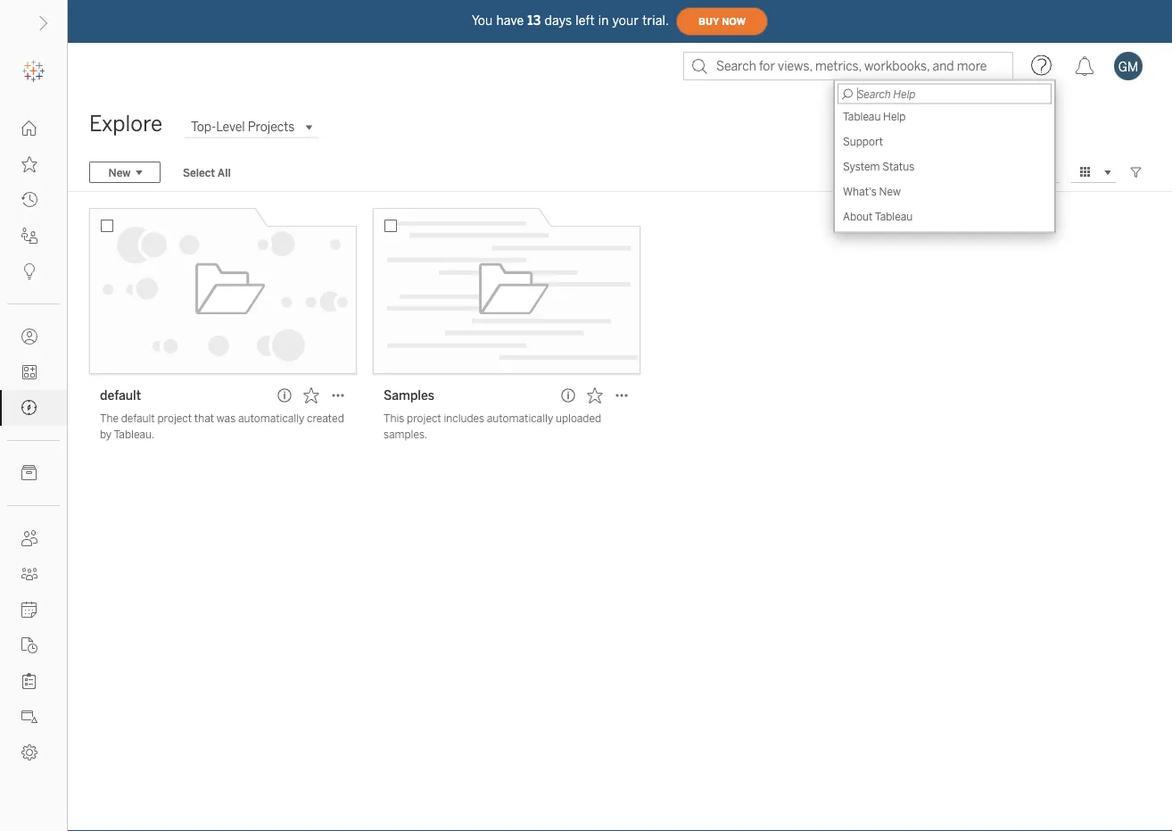 Task type: locate. For each thing, give the bounding box(es) containing it.
new down explore at left top
[[108, 166, 131, 179]]

navigation panel element
[[0, 54, 67, 770]]

new
[[108, 166, 131, 179], [880, 185, 901, 198]]

buy now button
[[677, 7, 769, 36]]

system status link
[[838, 154, 1052, 179]]

1 automatically from the left
[[238, 412, 305, 425]]

recommendations image
[[21, 263, 37, 279]]

that
[[194, 412, 214, 425]]

0 vertical spatial new
[[108, 166, 131, 179]]

Search Help field
[[838, 83, 1052, 104]]

left
[[576, 13, 595, 28]]

by:
[[940, 166, 956, 179]]

your
[[613, 13, 639, 28]]

recents image
[[21, 192, 37, 208]]

select
[[183, 166, 215, 179]]

tableau down the what's new
[[876, 210, 913, 223]]

this project includes automatically uploaded samples.
[[384, 412, 602, 441]]

home image
[[21, 121, 37, 137]]

project up samples.
[[407, 412, 442, 425]]

by
[[100, 428, 112, 441]]

users image
[[21, 530, 37, 546]]

2 project from the left
[[407, 412, 442, 425]]

main navigation. press the up and down arrow keys to access links. element
[[0, 111, 67, 770]]

new down status
[[880, 185, 901, 198]]

what's
[[844, 185, 877, 198]]

about tableau link
[[838, 204, 1052, 229]]

1 horizontal spatial new
[[880, 185, 901, 198]]

groups image
[[21, 566, 37, 582]]

select all button
[[171, 162, 243, 183]]

1 horizontal spatial project
[[407, 412, 442, 425]]

automatically right the was
[[238, 412, 305, 425]]

default
[[100, 388, 141, 403], [121, 412, 155, 425]]

new button
[[89, 162, 161, 183]]

0 horizontal spatial project
[[157, 412, 192, 425]]

1 vertical spatial default
[[121, 412, 155, 425]]

about tableau
[[844, 210, 913, 223]]

automatically right includes
[[487, 412, 554, 425]]

favorites image
[[21, 156, 37, 172]]

new inside popup button
[[108, 166, 131, 179]]

tableau.
[[114, 428, 155, 441]]

tableau up support
[[844, 110, 881, 123]]

about
[[844, 210, 873, 223]]

2 automatically from the left
[[487, 412, 554, 425]]

1 vertical spatial new
[[880, 185, 901, 198]]

sort by:
[[916, 166, 956, 179]]

sort
[[916, 166, 937, 179]]

collections image
[[21, 364, 37, 380]]

default up tableau.
[[121, 412, 155, 425]]

1 vertical spatial tableau
[[876, 210, 913, 223]]

tableau
[[844, 110, 881, 123], [876, 210, 913, 223]]

default image
[[89, 208, 357, 374]]

default up the
[[100, 388, 141, 403]]

projects
[[248, 120, 295, 134]]

samples
[[384, 388, 435, 403]]

help
[[884, 110, 906, 123]]

tableau help
[[844, 110, 906, 123]]

what's new
[[844, 185, 901, 198]]

status
[[883, 160, 915, 173]]

project
[[157, 412, 192, 425], [407, 412, 442, 425]]

in
[[599, 13, 609, 28]]

project left that
[[157, 412, 192, 425]]

0 horizontal spatial new
[[108, 166, 131, 179]]

1 project from the left
[[157, 412, 192, 425]]

project inside this project includes automatically uploaded samples.
[[407, 412, 442, 425]]

jobs image
[[21, 637, 37, 653]]

1 horizontal spatial automatically
[[487, 412, 554, 425]]

explore
[[89, 111, 162, 137]]

automatically
[[238, 412, 305, 425], [487, 412, 554, 425]]

13
[[528, 13, 541, 28]]

days
[[545, 13, 572, 28]]

automatically inside this project includes automatically uploaded samples.
[[487, 412, 554, 425]]

site status image
[[21, 709, 37, 725]]

select all
[[183, 166, 231, 179]]

0 horizontal spatial automatically
[[238, 412, 305, 425]]

what's new link
[[838, 179, 1052, 204]]

all
[[218, 166, 231, 179]]



Task type: vqa. For each thing, say whether or not it's contained in the screenshot.
Virtual
no



Task type: describe. For each thing, give the bounding box(es) containing it.
system status
[[844, 160, 915, 173]]

level
[[216, 120, 245, 134]]

system
[[844, 160, 881, 173]]

was
[[217, 412, 236, 425]]

uploaded
[[556, 412, 602, 425]]

the default project that was automatically created by tableau.
[[100, 412, 344, 441]]

shared with me image
[[21, 228, 37, 244]]

settings image
[[21, 744, 37, 761]]

Search for views, metrics, workbooks, and more text field
[[684, 52, 1014, 80]]

top-level projects
[[191, 120, 295, 134]]

support link
[[838, 129, 1052, 154]]

samples image
[[373, 208, 641, 374]]

automatically inside the default project that was automatically created by tableau.
[[238, 412, 305, 425]]

you have 13 days left in your trial.
[[472, 13, 670, 28]]

schedules image
[[21, 602, 37, 618]]

default inside the default project that was automatically created by tableau.
[[121, 412, 155, 425]]

tasks image
[[21, 673, 37, 689]]

includes
[[444, 412, 485, 425]]

tableau help link
[[838, 104, 1052, 129]]

trial.
[[643, 13, 670, 28]]

support
[[844, 135, 884, 148]]

samples.
[[384, 428, 428, 441]]

now
[[722, 16, 746, 27]]

buy now
[[699, 16, 746, 27]]

external assets image
[[21, 465, 37, 481]]

you
[[472, 13, 493, 28]]

created
[[307, 412, 344, 425]]

the
[[100, 412, 119, 425]]

0 vertical spatial tableau
[[844, 110, 881, 123]]

explore image
[[21, 400, 37, 416]]

project inside the default project that was automatically created by tableau.
[[157, 412, 192, 425]]

0 vertical spatial default
[[100, 388, 141, 403]]

this
[[384, 412, 405, 425]]

grid view image
[[1078, 164, 1094, 180]]

have
[[497, 13, 524, 28]]

buy
[[699, 16, 720, 27]]

top-
[[191, 120, 216, 134]]

personal space image
[[21, 328, 37, 345]]

top-level projects button
[[184, 116, 318, 138]]



